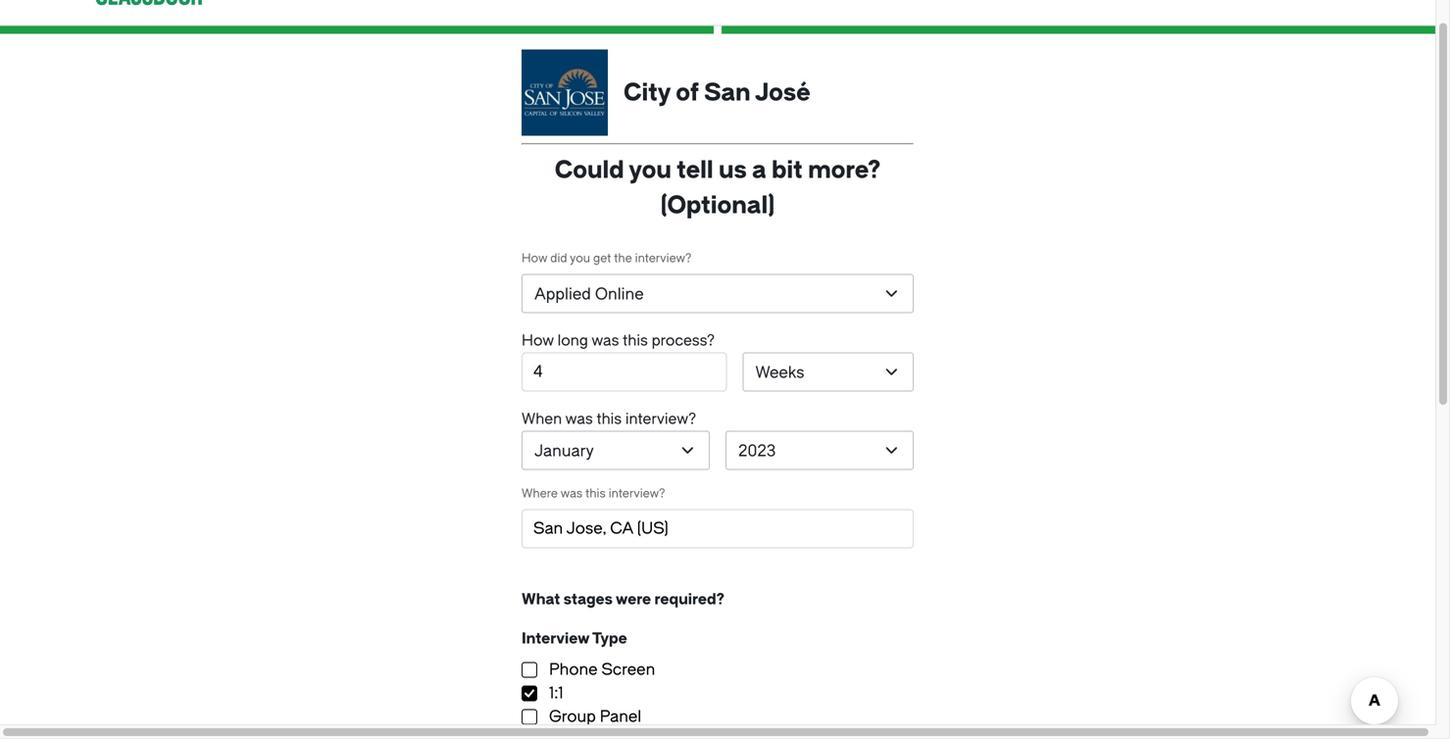 Task type: locate. For each thing, give the bounding box(es) containing it.
1 horizontal spatial you
[[629, 156, 672, 184]]

1 vertical spatial this
[[597, 411, 622, 428]]

how left long
[[522, 332, 554, 350]]

how
[[522, 252, 548, 265], [522, 332, 554, 350]]

could
[[555, 156, 625, 184]]

was right long
[[592, 332, 620, 350]]

this down how long was this process? number field
[[597, 411, 622, 428]]

2023
[[739, 442, 776, 461]]

bit
[[772, 156, 803, 184]]

1 vertical spatial you
[[570, 252, 591, 265]]

process?
[[652, 332, 715, 350]]

you left tell
[[629, 156, 672, 184]]

2 vertical spatial interview?
[[609, 487, 666, 501]]

phone screen
[[549, 661, 656, 679]]

0 vertical spatial you
[[629, 156, 672, 184]]

the
[[614, 252, 632, 265]]

was right where
[[561, 487, 583, 501]]

was for where
[[561, 487, 583, 501]]

interview? right the
[[635, 252, 692, 265]]

city
[[624, 79, 671, 106]]

(optional)
[[661, 192, 775, 219]]

1 vertical spatial interview?
[[626, 411, 697, 428]]

get
[[594, 252, 612, 265]]

Where was this interview? field
[[534, 518, 903, 541]]

applied
[[535, 285, 591, 304]]

2 how from the top
[[522, 332, 554, 350]]

how for how did you get the interview?
[[522, 252, 548, 265]]

you right did
[[570, 252, 591, 265]]

2 vertical spatial this
[[586, 487, 606, 501]]

was for when
[[566, 411, 593, 428]]

interview? down "when was this interview?"
[[609, 487, 666, 501]]

where
[[522, 487, 558, 501]]

a
[[753, 156, 767, 184]]

you
[[629, 156, 672, 184], [570, 252, 591, 265]]

of
[[676, 79, 699, 106]]

phone
[[549, 661, 598, 679]]

was
[[592, 332, 620, 350], [566, 411, 593, 428], [561, 487, 583, 501]]

screen
[[602, 661, 656, 679]]

this up how long was this process? number field
[[623, 332, 648, 350]]

this
[[623, 332, 648, 350], [597, 411, 622, 428], [586, 487, 606, 501]]

interview?
[[635, 252, 692, 265], [626, 411, 697, 428], [609, 487, 666, 501]]

group
[[549, 708, 596, 726]]

was up "january"
[[566, 411, 593, 428]]

0 vertical spatial how
[[522, 252, 548, 265]]

did
[[551, 252, 568, 265]]

1 vertical spatial how
[[522, 332, 554, 350]]

interview? down how long was this process? number field
[[626, 411, 697, 428]]

1 vertical spatial was
[[566, 411, 593, 428]]

2 vertical spatial was
[[561, 487, 583, 501]]

interview type
[[522, 630, 628, 648]]

when
[[522, 411, 562, 428]]

stages
[[564, 591, 613, 609]]

0 vertical spatial this
[[623, 332, 648, 350]]

you inside could you tell us a bit more? (optional)
[[629, 156, 672, 184]]

0 vertical spatial was
[[592, 332, 620, 350]]

1 how from the top
[[522, 252, 548, 265]]

None field
[[522, 510, 914, 557]]

this down "january"
[[586, 487, 606, 501]]

how did you get the interview?
[[522, 252, 692, 265]]

how left did
[[522, 252, 548, 265]]

interview? for where was this interview?
[[609, 487, 666, 501]]



Task type: describe. For each thing, give the bounding box(es) containing it.
group panel
[[549, 708, 642, 726]]

were
[[616, 591, 652, 609]]

this for when was this interview?
[[597, 411, 622, 428]]

required?
[[655, 591, 725, 609]]

panel
[[600, 708, 642, 726]]

could you tell us a bit more? (optional)
[[555, 156, 881, 219]]

us
[[719, 156, 747, 184]]

san
[[704, 79, 751, 106]]

city of san josé image
[[522, 50, 608, 136]]

1:1
[[549, 685, 564, 703]]

interview? for when was this interview?
[[626, 411, 697, 428]]

josé
[[756, 79, 811, 106]]

0 vertical spatial interview?
[[635, 252, 692, 265]]

online
[[595, 285, 644, 304]]

type
[[593, 630, 628, 648]]

where was this interview?
[[522, 487, 666, 501]]

weeks
[[756, 364, 805, 382]]

how long was this process?
[[522, 332, 715, 350]]

what stages were required?
[[522, 591, 725, 609]]

what
[[522, 591, 561, 609]]

when was this interview?
[[522, 411, 697, 428]]

tell
[[677, 156, 714, 184]]

january
[[535, 442, 594, 461]]

interview
[[522, 630, 590, 648]]

long
[[558, 332, 589, 350]]

applied online
[[535, 285, 644, 304]]

0 horizontal spatial you
[[570, 252, 591, 265]]

how for how long was this process?
[[522, 332, 554, 350]]

city of san josé
[[624, 79, 811, 106]]

this for where was this interview?
[[586, 487, 606, 501]]

more?
[[808, 156, 881, 184]]

How long was this process? number field
[[534, 361, 716, 384]]



Task type: vqa. For each thing, say whether or not it's contained in the screenshot.
email
no



